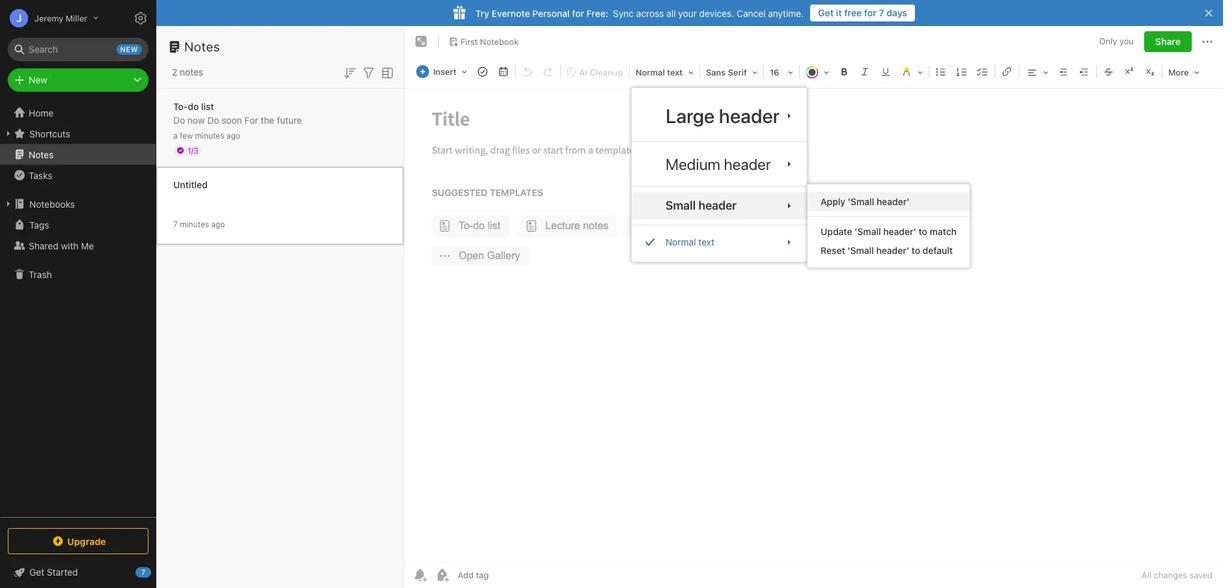 Task type: vqa. For each thing, say whether or not it's contained in the screenshot.
Notes link
yes



Task type: locate. For each thing, give the bounding box(es) containing it.
7 for 7
[[141, 568, 145, 577]]

note list element
[[156, 26, 405, 589]]

soon
[[222, 114, 242, 125]]

default
[[923, 245, 954, 256]]

1 vertical spatial normal text
[[666, 237, 715, 248]]

outdent image
[[1076, 63, 1094, 81]]

do down list
[[207, 114, 219, 125]]

settings image
[[133, 10, 149, 26]]

1 horizontal spatial notes
[[184, 39, 220, 54]]

notes inside note list element
[[184, 39, 220, 54]]

evernote
[[492, 7, 530, 19]]

text inside normal text link
[[699, 237, 715, 248]]

header'
[[877, 196, 910, 207], [884, 226, 917, 237], [877, 245, 910, 256]]

tree
[[0, 102, 156, 517]]

miller
[[66, 13, 87, 23]]

get for get started
[[29, 567, 44, 578]]

for inside get it free for 7 days 'button'
[[865, 7, 877, 18]]

0 horizontal spatial get
[[29, 567, 44, 578]]

header' down update 'small header' to match link
[[877, 245, 910, 256]]

notebooks link
[[0, 194, 156, 214]]

for left the free:
[[572, 7, 585, 19]]

[object object] field containing large header
[[632, 96, 808, 136]]

0 vertical spatial [object object] field
[[632, 96, 808, 136]]

[object Object] field
[[632, 147, 808, 181]]

1 vertical spatial notes
[[29, 149, 54, 160]]

to left match
[[919, 226, 928, 237]]

2 vertical spatial 'small
[[848, 245, 875, 256]]

share
[[1156, 36, 1182, 47]]

1 horizontal spatial 7
[[173, 219, 178, 229]]

do down to-
[[173, 114, 185, 125]]

get
[[819, 7, 834, 18], [29, 567, 44, 578]]

checklist image
[[974, 63, 993, 81]]

minutes
[[195, 131, 224, 140], [180, 219, 209, 229]]

1 vertical spatial 7
[[173, 219, 178, 229]]

2 vertical spatial header'
[[877, 245, 910, 256]]

1 vertical spatial ago
[[211, 219, 225, 229]]

1 for from the left
[[865, 7, 877, 18]]

normal down small
[[666, 237, 696, 248]]

shared
[[29, 240, 58, 251]]

Heading level field
[[632, 63, 699, 81]]

1 vertical spatial 'small
[[855, 226, 882, 237]]

all
[[667, 7, 676, 19]]

2 horizontal spatial 7
[[880, 7, 885, 18]]

notes up notes
[[184, 39, 220, 54]]

notebooks
[[29, 198, 75, 210]]

0 horizontal spatial do
[[173, 114, 185, 125]]

More field
[[1165, 63, 1205, 81]]

calendar event image
[[495, 63, 513, 81]]

sync
[[613, 7, 634, 19]]

7 left days
[[880, 7, 885, 18]]

apply 'small header' menu item
[[808, 192, 970, 211]]

insert
[[433, 66, 457, 77]]

1 horizontal spatial normal
[[666, 237, 696, 248]]

shortcuts button
[[0, 123, 156, 144]]

normal
[[636, 67, 665, 78], [666, 237, 696, 248]]

normal text link
[[632, 231, 808, 254]]

1 vertical spatial header'
[[884, 226, 917, 237]]

1 horizontal spatial do
[[207, 114, 219, 125]]

for
[[245, 114, 258, 125]]

notes
[[184, 39, 220, 54], [29, 149, 54, 160]]

tags button
[[0, 214, 156, 235]]

superscript image
[[1121, 63, 1139, 81]]

1 do from the left
[[173, 114, 185, 125]]

get it free for 7 days button
[[811, 5, 916, 22]]

jeremy miller
[[35, 13, 87, 23]]

days
[[887, 7, 908, 18]]

[object Object] field
[[632, 96, 808, 136], [632, 192, 808, 220]]

sans
[[706, 67, 726, 78]]

Alignment field
[[1021, 63, 1054, 81]]

get inside the help and learning task checklist field
[[29, 567, 44, 578]]

[object object] field up normal text field
[[632, 192, 808, 220]]

normal down across
[[636, 67, 665, 78]]

Add tag field
[[457, 570, 555, 581]]

Font family field
[[702, 63, 763, 81]]

0 horizontal spatial dropdown list menu
[[632, 96, 808, 254]]

header down serif
[[719, 104, 780, 127]]

'small inside menu item
[[848, 196, 875, 207]]

indent image
[[1055, 63, 1073, 81]]

update 'small header' to match link
[[808, 222, 970, 241]]

'small right reset
[[848, 245, 875, 256]]

[object object] field containing small header
[[632, 192, 808, 220]]

reset
[[821, 245, 846, 256]]

new search field
[[17, 38, 142, 61]]

header up normal text field
[[699, 199, 737, 213]]

get inside 'button'
[[819, 7, 834, 18]]

apply 'small header' link
[[808, 192, 970, 211]]

more actions image
[[1201, 34, 1216, 50]]

header for large header
[[719, 104, 780, 127]]

2 for from the left
[[572, 7, 585, 19]]

large
[[666, 104, 715, 127]]

italic image
[[856, 63, 875, 81]]

apply 'small header'
[[821, 196, 910, 207]]

personal
[[533, 7, 570, 19]]

text left sans
[[668, 67, 683, 78]]

0 vertical spatial 7
[[880, 7, 885, 18]]

get left started
[[29, 567, 44, 578]]

text down "small header"
[[699, 237, 715, 248]]

0 vertical spatial get
[[819, 7, 834, 18]]

1 vertical spatial [object object] field
[[632, 192, 808, 220]]

7 left click to collapse icon
[[141, 568, 145, 577]]

list
[[201, 101, 214, 112]]

16
[[770, 67, 780, 78]]

changes
[[1155, 570, 1188, 581]]

header' for match
[[884, 226, 917, 237]]

a few minutes ago
[[173, 131, 240, 140]]

sans serif
[[706, 67, 747, 78]]

7 inside the help and learning task checklist field
[[141, 568, 145, 577]]

header inside menu item
[[699, 199, 737, 213]]

normal text up large
[[636, 67, 683, 78]]

add a reminder image
[[413, 568, 428, 583]]

notes up the tasks
[[29, 149, 54, 160]]

jeremy
[[35, 13, 63, 23]]

text
[[668, 67, 683, 78], [699, 237, 715, 248]]

home link
[[0, 102, 156, 123]]

0 horizontal spatial normal
[[636, 67, 665, 78]]

0 vertical spatial notes
[[184, 39, 220, 54]]

insert link image
[[998, 63, 1017, 81]]

shared with me link
[[0, 235, 156, 256]]

your
[[679, 7, 697, 19]]

2 vertical spatial 7
[[141, 568, 145, 577]]

2 [object object] field from the top
[[632, 192, 808, 220]]

header for medium header
[[724, 155, 771, 173]]

0 vertical spatial to
[[919, 226, 928, 237]]

0 horizontal spatial for
[[572, 7, 585, 19]]

1 horizontal spatial text
[[699, 237, 715, 248]]

0 vertical spatial normal
[[636, 67, 665, 78]]

1 vertical spatial get
[[29, 567, 44, 578]]

medium header link
[[632, 147, 808, 181]]

0 vertical spatial header
[[719, 104, 780, 127]]

for
[[865, 7, 877, 18], [572, 7, 585, 19]]

expand notebooks image
[[3, 199, 14, 209]]

0 horizontal spatial 7
[[141, 568, 145, 577]]

1 horizontal spatial get
[[819, 7, 834, 18]]

0 vertical spatial 'small
[[848, 196, 875, 207]]

add tag image
[[435, 568, 450, 583]]

7 down untitled
[[173, 219, 178, 229]]

'small up reset 'small header' to default
[[855, 226, 882, 237]]

2
[[172, 66, 177, 78]]

only you
[[1100, 36, 1135, 46]]

0 horizontal spatial text
[[668, 67, 683, 78]]

header' up update 'small header' to match link
[[877, 196, 910, 207]]

tags
[[29, 219, 49, 230]]

get left it
[[819, 7, 834, 18]]

[object object] field down sans
[[632, 96, 808, 136]]

match
[[930, 226, 957, 237]]

header inside field
[[724, 155, 771, 173]]

first
[[461, 36, 478, 47]]

header
[[719, 104, 780, 127], [724, 155, 771, 173], [699, 199, 737, 213]]

share button
[[1145, 31, 1193, 52]]

get for get it free for 7 days
[[819, 7, 834, 18]]

shortcuts
[[29, 128, 70, 139]]

upgrade button
[[8, 529, 149, 555]]

'small for update
[[855, 226, 882, 237]]

'small
[[848, 196, 875, 207], [855, 226, 882, 237], [848, 245, 875, 256]]

1 horizontal spatial for
[[865, 7, 877, 18]]

2 vertical spatial header
[[699, 199, 737, 213]]

minutes down untitled
[[180, 219, 209, 229]]

0 horizontal spatial ago
[[211, 219, 225, 229]]

1 vertical spatial text
[[699, 237, 715, 248]]

1 horizontal spatial ago
[[227, 131, 240, 140]]

minutes down "now"
[[195, 131, 224, 140]]

to
[[919, 226, 928, 237], [912, 245, 921, 256]]

dropdown list menu
[[632, 96, 808, 254], [808, 192, 970, 260]]

0 vertical spatial normal text
[[636, 67, 683, 78]]

do
[[173, 114, 185, 125], [207, 114, 219, 125]]

to left the default
[[912, 245, 921, 256]]

7 inside note list element
[[173, 219, 178, 229]]

header' up reset 'small header' to default link
[[884, 226, 917, 237]]

new button
[[8, 68, 149, 92]]

0 vertical spatial header'
[[877, 196, 910, 207]]

0 vertical spatial text
[[668, 67, 683, 78]]

1 horizontal spatial dropdown list menu
[[808, 192, 970, 260]]

devices.
[[700, 7, 735, 19]]

'small right apply in the top right of the page
[[848, 196, 875, 207]]

first notebook button
[[444, 33, 524, 51]]

for for free:
[[572, 7, 585, 19]]

1 vertical spatial header
[[724, 155, 771, 173]]

2 do from the left
[[207, 114, 219, 125]]

normal text down small
[[666, 237, 715, 248]]

header' inside menu item
[[877, 196, 910, 207]]

header up small header link
[[724, 155, 771, 173]]

1 vertical spatial normal
[[666, 237, 696, 248]]

for right free
[[865, 7, 877, 18]]

1 [object object] field from the top
[[632, 96, 808, 136]]

underline image
[[877, 63, 895, 81]]

1 vertical spatial to
[[912, 245, 921, 256]]



Task type: describe. For each thing, give the bounding box(es) containing it.
reset 'small header' to default link
[[808, 241, 970, 260]]

[object Object] field
[[632, 231, 808, 254]]

Search text field
[[17, 38, 139, 61]]

2 notes
[[172, 66, 203, 78]]

Highlight field
[[897, 63, 928, 81]]

anytime.
[[769, 7, 804, 19]]

Insert field
[[413, 63, 472, 81]]

it
[[837, 7, 843, 18]]

notes
[[180, 66, 203, 78]]

all changes saved
[[1142, 570, 1214, 581]]

cancel
[[737, 7, 766, 19]]

tasks
[[29, 170, 52, 181]]

7 inside 'button'
[[880, 7, 885, 18]]

notes link
[[0, 144, 156, 165]]

large header
[[666, 104, 780, 127]]

Font color field
[[802, 63, 834, 81]]

subscript image
[[1142, 63, 1160, 81]]

expand note image
[[414, 34, 429, 50]]

bulleted list image
[[933, 63, 951, 81]]

future
[[277, 114, 302, 125]]

try evernote personal for free: sync across all your devices. cancel anytime.
[[476, 7, 804, 19]]

1 vertical spatial minutes
[[180, 219, 209, 229]]

click to collapse image
[[152, 564, 161, 580]]

do now do soon for the future
[[173, 114, 302, 125]]

Add filters field
[[361, 64, 377, 81]]

update 'small header' to match
[[821, 226, 957, 237]]

serif
[[728, 67, 747, 78]]

with
[[61, 240, 79, 251]]

normal inside dropdown list menu
[[666, 237, 696, 248]]

get started
[[29, 567, 78, 578]]

notebook
[[480, 36, 519, 47]]

normal text inside note window element
[[636, 67, 683, 78]]

Font size field
[[766, 63, 798, 81]]

Note Editor text field
[[405, 89, 1224, 562]]

medium header
[[666, 155, 771, 173]]

dropdown list menu containing large header
[[632, 96, 808, 254]]

'small for reset
[[848, 245, 875, 256]]

normal inside note window element
[[636, 67, 665, 78]]

header for small header
[[699, 199, 737, 213]]

apply
[[821, 196, 846, 207]]

1/3
[[188, 146, 199, 155]]

large header link
[[632, 96, 808, 136]]

More actions field
[[1201, 31, 1216, 52]]

strikethrough image
[[1100, 63, 1118, 81]]

saved
[[1190, 570, 1214, 581]]

Account field
[[0, 5, 98, 31]]

more
[[1169, 67, 1190, 78]]

header' for default
[[877, 245, 910, 256]]

7 for 7 minutes ago
[[173, 219, 178, 229]]

to for default
[[912, 245, 921, 256]]

Sort options field
[[342, 64, 358, 81]]

a
[[173, 131, 178, 140]]

Help and Learning task checklist field
[[0, 562, 156, 583]]

free:
[[587, 7, 609, 19]]

to for match
[[919, 226, 928, 237]]

new
[[29, 74, 47, 85]]

7 minutes ago
[[173, 219, 225, 229]]

try
[[476, 7, 490, 19]]

0 vertical spatial minutes
[[195, 131, 224, 140]]

only
[[1100, 36, 1118, 46]]

reset 'small header' to default
[[821, 245, 954, 256]]

first notebook
[[461, 36, 519, 47]]

numbered list image
[[953, 63, 972, 81]]

across
[[637, 7, 664, 19]]

View options field
[[377, 64, 396, 81]]

tasks button
[[0, 165, 156, 186]]

all
[[1142, 570, 1152, 581]]

normal text inside dropdown list menu
[[666, 237, 715, 248]]

bold image
[[836, 63, 854, 81]]

the
[[261, 114, 275, 125]]

shared with me
[[29, 240, 94, 251]]

to-do list
[[173, 101, 214, 112]]

free
[[845, 7, 862, 18]]

get it free for 7 days
[[819, 7, 908, 18]]

small header
[[666, 199, 737, 213]]

new
[[120, 45, 138, 53]]

0 vertical spatial ago
[[227, 131, 240, 140]]

small
[[666, 199, 696, 213]]

note window element
[[405, 26, 1224, 589]]

trash link
[[0, 264, 156, 285]]

started
[[47, 567, 78, 578]]

0 horizontal spatial notes
[[29, 149, 54, 160]]

for for 7
[[865, 7, 877, 18]]

untitled
[[173, 179, 208, 190]]

upgrade
[[67, 536, 106, 547]]

update
[[821, 226, 853, 237]]

task image
[[474, 63, 492, 81]]

small header menu item
[[632, 192, 808, 220]]

you
[[1120, 36, 1135, 46]]

tree containing home
[[0, 102, 156, 517]]

text inside the normal text field
[[668, 67, 683, 78]]

add filters image
[[361, 65, 377, 81]]

dropdown list menu containing apply 'small header'
[[808, 192, 970, 260]]

small header link
[[632, 192, 808, 220]]

trash
[[29, 269, 52, 280]]

home
[[29, 107, 54, 118]]

now
[[188, 114, 205, 125]]

few
[[180, 131, 193, 140]]

'small for apply
[[848, 196, 875, 207]]

to-
[[173, 101, 188, 112]]

medium
[[666, 155, 721, 173]]

me
[[81, 240, 94, 251]]



